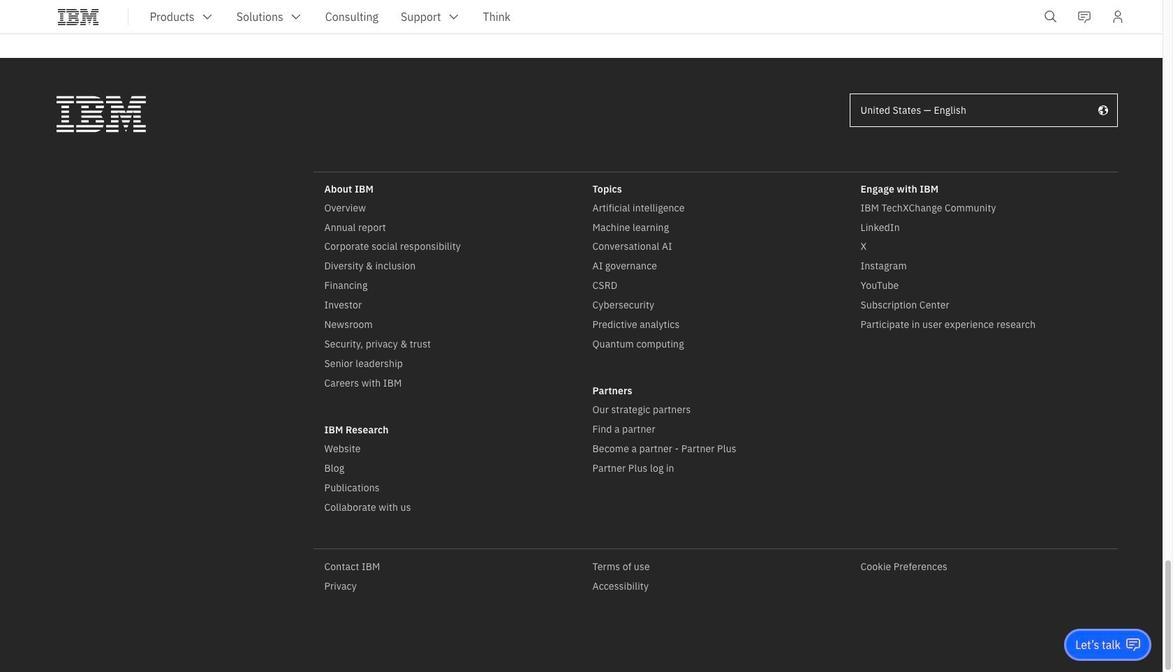 Task type: describe. For each thing, give the bounding box(es) containing it.
let's talk element
[[1076, 638, 1121, 653]]



Task type: locate. For each thing, give the bounding box(es) containing it.
contact us region
[[1065, 630, 1152, 662]]



